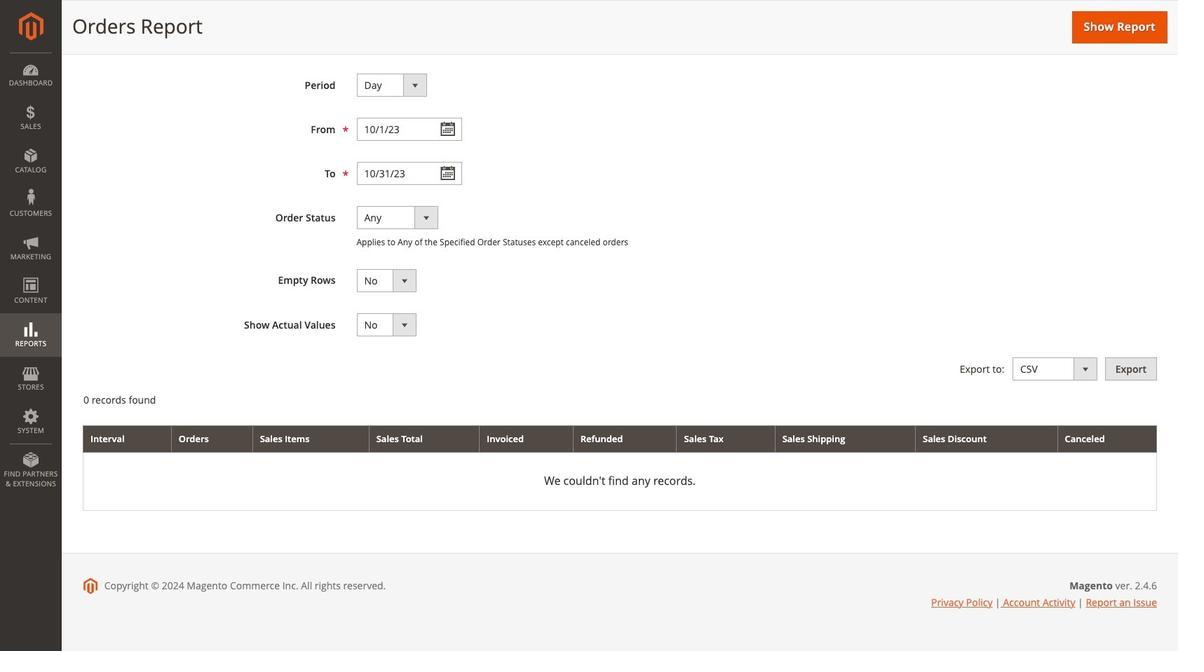 Task type: locate. For each thing, give the bounding box(es) containing it.
magento admin panel image
[[19, 12, 43, 41]]

None text field
[[357, 118, 462, 141], [357, 162, 462, 185], [357, 118, 462, 141], [357, 162, 462, 185]]

menu bar
[[0, 53, 62, 496]]



